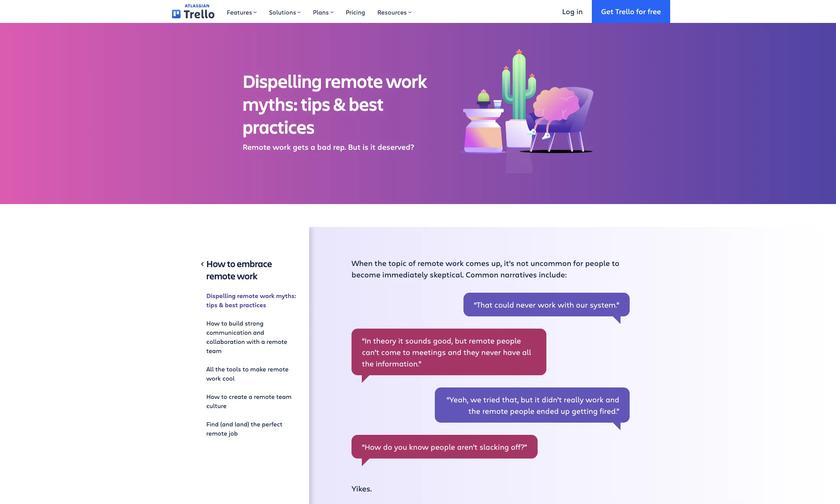 Task type: vqa. For each thing, say whether or not it's contained in the screenshot.
Workspace navigation collapse icon
no



Task type: locate. For each thing, give the bounding box(es) containing it.
1 horizontal spatial dispelling
[[243, 69, 322, 93]]

1 vertical spatial for
[[574, 258, 584, 268]]

(and
[[220, 420, 233, 428]]

remote inside all the tools to make remote work cool
[[268, 365, 289, 373]]

2 horizontal spatial it
[[535, 394, 540, 404]]

that,
[[502, 394, 519, 404]]

for left free on the top right
[[637, 6, 646, 16]]

meetings
[[413, 347, 446, 357]]

how inside how to build strong communication and collaboration with a remote team
[[206, 319, 220, 327]]

but right that,
[[521, 394, 533, 404]]

common
[[466, 269, 499, 280]]

1 vertical spatial tips
[[206, 301, 218, 309]]

system."
[[590, 300, 620, 310]]

it inside "in theory it sounds good, but remote people can't come to meetings and they never have all the information."
[[398, 336, 404, 346]]

1 horizontal spatial for
[[637, 6, 646, 16]]

0 horizontal spatial &
[[219, 301, 224, 309]]

practices up strong
[[240, 301, 266, 309]]

0 vertical spatial for
[[637, 6, 646, 16]]

immediately
[[383, 269, 428, 280]]

it
[[371, 142, 376, 152], [398, 336, 404, 346], [535, 394, 540, 404]]

best for dispelling remote work myths: tips & best practices
[[225, 301, 238, 309]]

2 horizontal spatial and
[[606, 394, 620, 404]]

with left our
[[558, 300, 574, 310]]

trello
[[616, 6, 635, 16]]

dispelling inside dispelling remote work myths: tips & best practices remote work gets a bad rep. but is it deserved?
[[243, 69, 322, 93]]

0 vertical spatial with
[[558, 300, 574, 310]]

1 horizontal spatial best
[[349, 92, 384, 116]]

remote inside how to build strong communication and collaboration with a remote team
[[267, 338, 288, 346]]

up
[[561, 406, 570, 416]]

it up come on the bottom of the page
[[398, 336, 404, 346]]

work inside "yeah, we tried that, but it didn't really work and the remote people ended up getting fired."
[[586, 394, 604, 404]]

tools
[[227, 365, 241, 373]]

2 vertical spatial a
[[249, 393, 253, 401]]

and up fired."
[[606, 394, 620, 404]]

0 horizontal spatial dispelling
[[206, 292, 236, 300]]

1 vertical spatial never
[[482, 347, 501, 357]]

the down can't
[[362, 359, 374, 368]]

tips inside dispelling remote work myths: tips & best practices remote work gets a bad rep. but is it deserved?
[[301, 92, 330, 116]]

best inside dispelling remote work myths: tips & best practices
[[225, 301, 238, 309]]

myths: inside dispelling remote work myths: tips & best practices
[[276, 292, 296, 300]]

but inside "in theory it sounds good, but remote people can't come to meetings and they never have all the information."
[[455, 336, 467, 346]]

a down strong
[[261, 338, 265, 346]]

log in link
[[553, 0, 592, 23]]

how to create a remote team culture link
[[206, 389, 297, 414]]

tried
[[484, 394, 500, 404]]

tips for dispelling remote work myths: tips & best practices
[[206, 301, 218, 309]]

1 horizontal spatial team
[[276, 393, 292, 401]]

the left topic
[[375, 258, 387, 268]]

how for how to create a remote team culture
[[206, 393, 220, 401]]

the right all
[[215, 365, 225, 373]]

how inside how to create a remote team culture
[[206, 393, 220, 401]]

and down strong
[[253, 328, 264, 336]]

work inside all the tools to make remote work cool
[[206, 374, 221, 382]]

never right could
[[516, 300, 536, 310]]

0 horizontal spatial best
[[225, 301, 238, 309]]

"that could never work with our system."
[[474, 300, 620, 310]]

2 how from the top
[[206, 319, 220, 327]]

0 vertical spatial myths:
[[243, 92, 298, 116]]

0 vertical spatial best
[[349, 92, 384, 116]]

1 vertical spatial dispelling
[[206, 292, 236, 300]]

1 horizontal spatial &
[[333, 92, 346, 116]]

1 vertical spatial but
[[521, 394, 533, 404]]

1 vertical spatial best
[[225, 301, 238, 309]]

0 vertical spatial &
[[333, 92, 346, 116]]

but
[[348, 142, 361, 152]]

a inside how to build strong communication and collaboration with a remote team
[[261, 338, 265, 346]]

for right the uncommon
[[574, 258, 584, 268]]

the
[[375, 258, 387, 268], [362, 359, 374, 368], [215, 365, 225, 373], [469, 406, 481, 416], [251, 420, 261, 428]]

3 how from the top
[[206, 393, 220, 401]]

0 horizontal spatial tips
[[206, 301, 218, 309]]

remote inside "find (and land) the perfect remote job"
[[206, 429, 227, 437]]

0 vertical spatial it
[[371, 142, 376, 152]]

the inside when the topic of remote work comes up, it's not uncommon for people to become immediately skeptical. common narratives include:
[[375, 258, 387, 268]]

remote inside "in theory it sounds good, but remote people can't come to meetings and they never have all the information."
[[469, 336, 495, 346]]

our
[[576, 300, 588, 310]]

1 vertical spatial with
[[247, 338, 260, 346]]

when
[[352, 258, 373, 268]]

0 vertical spatial practices
[[243, 115, 315, 139]]

create
[[229, 393, 247, 401]]

best
[[349, 92, 384, 116], [225, 301, 238, 309]]

0 horizontal spatial with
[[247, 338, 260, 346]]

0 vertical spatial tips
[[301, 92, 330, 116]]

1 horizontal spatial never
[[516, 300, 536, 310]]

all the tools to make remote work cool
[[206, 365, 289, 382]]

& inside dispelling remote work myths: tips & best practices
[[219, 301, 224, 309]]

0 vertical spatial how
[[206, 258, 226, 270]]

with down strong
[[247, 338, 260, 346]]

dispelling inside dispelling remote work myths: tips & best practices
[[206, 292, 236, 300]]

1 vertical spatial how
[[206, 319, 220, 327]]

and
[[253, 328, 264, 336], [448, 347, 462, 357], [606, 394, 620, 404]]

best inside dispelling remote work myths: tips & best practices remote work gets a bad rep. but is it deserved?
[[349, 92, 384, 116]]

0 vertical spatial and
[[253, 328, 264, 336]]

get trello for free link
[[592, 0, 671, 23]]

dispelling for dispelling remote work myths: tips & best practices
[[206, 292, 236, 300]]

and inside "yeah, we tried that, but it didn't really work and the remote people ended up getting fired."
[[606, 394, 620, 404]]

a
[[311, 142, 315, 152], [261, 338, 265, 346], [249, 393, 253, 401]]

it's
[[504, 258, 515, 268]]

1 vertical spatial &
[[219, 301, 224, 309]]

never
[[516, 300, 536, 310], [482, 347, 501, 357]]

"yeah,
[[447, 394, 469, 404]]

0 horizontal spatial a
[[249, 393, 253, 401]]

rep.
[[333, 142, 346, 152]]

0 horizontal spatial for
[[574, 258, 584, 268]]

1 horizontal spatial tips
[[301, 92, 330, 116]]

1 horizontal spatial it
[[398, 336, 404, 346]]

when the topic of remote work comes up, it's not uncommon for people to become immediately skeptical. common narratives include:
[[352, 258, 620, 280]]

remote inside how to create a remote team culture
[[254, 393, 275, 401]]

team down collaboration
[[206, 347, 222, 355]]

get trello for free
[[602, 6, 662, 16]]

1 horizontal spatial and
[[448, 347, 462, 357]]

it left "didn't" on the bottom right of the page
[[535, 394, 540, 404]]

how
[[206, 258, 226, 270], [206, 319, 220, 327], [206, 393, 220, 401]]

tips inside dispelling remote work myths: tips & best practices
[[206, 301, 218, 309]]

to
[[227, 258, 235, 270], [612, 258, 620, 268], [221, 319, 227, 327], [403, 347, 411, 357], [243, 365, 249, 373], [221, 393, 227, 401]]

practices up remote
[[243, 115, 315, 139]]

with
[[558, 300, 574, 310], [247, 338, 260, 346]]

2 horizontal spatial a
[[311, 142, 315, 152]]

remote inside "yeah, we tried that, but it didn't really work and the remote people ended up getting fired."
[[483, 406, 508, 416]]

off?"
[[511, 442, 527, 452]]

make
[[250, 365, 266, 373]]

1 vertical spatial and
[[448, 347, 462, 357]]

0 vertical spatial but
[[455, 336, 467, 346]]

0 vertical spatial a
[[311, 142, 315, 152]]

a right create
[[249, 393, 253, 401]]

log in
[[563, 6, 583, 16]]

people
[[586, 258, 610, 268], [497, 336, 521, 346], [510, 406, 535, 416], [431, 442, 455, 452]]

how inside the how to embrace remote work
[[206, 258, 226, 270]]

remote
[[243, 142, 271, 152]]

and down good,
[[448, 347, 462, 357]]

it right is
[[371, 142, 376, 152]]

atlassian trello image
[[172, 4, 215, 19]]

can't
[[362, 347, 379, 357]]

myths:
[[243, 92, 298, 116], [276, 292, 296, 300]]

practices
[[243, 115, 315, 139], [240, 301, 266, 309]]

0 horizontal spatial it
[[371, 142, 376, 152]]

0 horizontal spatial never
[[482, 347, 501, 357]]

"that
[[474, 300, 493, 310]]

the right land)
[[251, 420, 261, 428]]

but
[[455, 336, 467, 346], [521, 394, 533, 404]]

a inside how to create a remote team culture
[[249, 393, 253, 401]]

team up perfect
[[276, 393, 292, 401]]

how to embrace remote work link
[[206, 258, 297, 285]]

0 vertical spatial team
[[206, 347, 222, 355]]

a left bad
[[311, 142, 315, 152]]

the inside "in theory it sounds good, but remote people can't come to meetings and they never have all the information."
[[362, 359, 374, 368]]

0 horizontal spatial team
[[206, 347, 222, 355]]

all
[[206, 365, 214, 373]]

0 horizontal spatial but
[[455, 336, 467, 346]]

2 vertical spatial how
[[206, 393, 220, 401]]

yikes.
[[352, 484, 372, 494]]

1 vertical spatial it
[[398, 336, 404, 346]]

myths: inside dispelling remote work myths: tips & best practices remote work gets a bad rep. but is it deserved?
[[243, 92, 298, 116]]

1 vertical spatial myths:
[[276, 292, 296, 300]]

work inside the how to embrace remote work
[[237, 270, 258, 282]]

the down we
[[469, 406, 481, 416]]

remote inside dispelling remote work myths: tips & best practices
[[237, 292, 259, 300]]

could
[[495, 300, 514, 310]]

1 vertical spatial team
[[276, 393, 292, 401]]

&
[[333, 92, 346, 116], [219, 301, 224, 309]]

2 vertical spatial it
[[535, 394, 540, 404]]

& inside dispelling remote work myths: tips & best practices remote work gets a bad rep. but is it deserved?
[[333, 92, 346, 116]]

didn't
[[542, 394, 562, 404]]

1 vertical spatial practices
[[240, 301, 266, 309]]

never right the they
[[482, 347, 501, 357]]

remote
[[325, 69, 383, 93], [418, 258, 444, 268], [206, 270, 236, 282], [237, 292, 259, 300], [469, 336, 495, 346], [267, 338, 288, 346], [268, 365, 289, 373], [254, 393, 275, 401], [483, 406, 508, 416], [206, 429, 227, 437]]

topic
[[389, 258, 407, 268]]

2 vertical spatial and
[[606, 394, 620, 404]]

it inside "yeah, we tried that, but it didn't really work and the remote people ended up getting fired."
[[535, 394, 540, 404]]

1 vertical spatial a
[[261, 338, 265, 346]]

really
[[564, 394, 584, 404]]

is
[[363, 142, 369, 152]]

but up the they
[[455, 336, 467, 346]]

for
[[637, 6, 646, 16], [574, 258, 584, 268]]

"how do you know people aren't slacking off?"
[[362, 442, 527, 452]]

up,
[[492, 258, 502, 268]]

it inside dispelling remote work myths: tips & best practices remote work gets a bad rep. but is it deserved?
[[371, 142, 376, 152]]

in
[[577, 6, 583, 16]]

all
[[523, 347, 531, 357]]

practices inside dispelling remote work myths: tips & best practices
[[240, 301, 266, 309]]

1 horizontal spatial but
[[521, 394, 533, 404]]

0 vertical spatial dispelling
[[243, 69, 322, 93]]

1 horizontal spatial a
[[261, 338, 265, 346]]

1 how from the top
[[206, 258, 226, 270]]

practices for dispelling remote work myths: tips & best practices remote work gets a bad rep. but is it deserved?
[[243, 115, 315, 139]]

best for dispelling remote work myths: tips & best practices remote work gets a bad rep. but is it deserved?
[[349, 92, 384, 116]]

to inside all the tools to make remote work cool
[[243, 365, 249, 373]]

ended
[[537, 406, 559, 416]]

skeptical.
[[430, 269, 464, 280]]

0 horizontal spatial and
[[253, 328, 264, 336]]

practices inside dispelling remote work myths: tips & best practices remote work gets a bad rep. but is it deserved?
[[243, 115, 315, 139]]



Task type: describe. For each thing, give the bounding box(es) containing it.
never inside "in theory it sounds good, but remote people can't come to meetings and they never have all the information."
[[482, 347, 501, 357]]

to inside how to create a remote team culture
[[221, 393, 227, 401]]

find (and land) the perfect remote job
[[206, 420, 283, 437]]

pricing link
[[340, 0, 372, 23]]

a inside dispelling remote work myths: tips & best practices remote work gets a bad rep. but is it deserved?
[[311, 142, 315, 152]]

embrace
[[237, 258, 272, 270]]

sounds
[[405, 336, 431, 346]]

dispelling remote work myths: tips & best practices
[[206, 292, 296, 309]]

work inside when the topic of remote work comes up, it's not uncommon for people to become immediately skeptical. common narratives include:
[[446, 258, 464, 268]]

team inside how to build strong communication and collaboration with a remote team
[[206, 347, 222, 355]]

log
[[563, 6, 575, 16]]

dispelling for dispelling remote work myths: tips & best practices remote work gets a bad rep. but is it deserved?
[[243, 69, 322, 93]]

how to create a remote team culture
[[206, 393, 292, 410]]

become
[[352, 269, 381, 280]]

perfect
[[262, 420, 283, 428]]

of
[[409, 258, 416, 268]]

we
[[471, 394, 482, 404]]

and inside how to build strong communication and collaboration with a remote team
[[253, 328, 264, 336]]

culture
[[206, 402, 227, 410]]

include:
[[539, 269, 567, 280]]

to inside "in theory it sounds good, but remote people can't come to meetings and they never have all the information."
[[403, 347, 411, 357]]

people inside "in theory it sounds good, but remote people can't come to meetings and they never have all the information."
[[497, 336, 521, 346]]

deserved?
[[378, 142, 414, 152]]

myths: for dispelling remote work myths: tips & best practices
[[276, 292, 296, 300]]

plans
[[313, 8, 329, 16]]

"how
[[362, 442, 381, 452]]

to inside when the topic of remote work comes up, it's not uncommon for people to become immediately skeptical. common narratives include:
[[612, 258, 620, 268]]

the inside "find (and land) the perfect remote job"
[[251, 420, 261, 428]]

"in
[[362, 336, 371, 346]]

features
[[227, 8, 252, 16]]

with inside how to build strong communication and collaboration with a remote team
[[247, 338, 260, 346]]

good,
[[433, 336, 453, 346]]

and inside "in theory it sounds good, but remote people can't come to meetings and they never have all the information."
[[448, 347, 462, 357]]

come
[[381, 347, 401, 357]]

find (and land) the perfect remote job link
[[206, 417, 297, 441]]

all the tools to make remote work cool link
[[206, 362, 297, 386]]

slacking
[[480, 442, 509, 452]]

but inside "yeah, we tried that, but it didn't really work and the remote people ended up getting fired."
[[521, 394, 533, 404]]

getting
[[572, 406, 598, 416]]

strong
[[245, 319, 264, 327]]

know
[[409, 442, 429, 452]]

for inside when the topic of remote work comes up, it's not uncommon for people to become immediately skeptical. common narratives include:
[[574, 258, 584, 268]]

how for how to embrace remote work
[[206, 258, 226, 270]]

work inside dispelling remote work myths: tips & best practices
[[260, 292, 275, 300]]

they
[[464, 347, 480, 357]]

gets
[[293, 142, 309, 152]]

solutions
[[269, 8, 296, 16]]

job
[[229, 429, 238, 437]]

people inside when the topic of remote work comes up, it's not uncommon for people to become immediately skeptical. common narratives include:
[[586, 258, 610, 268]]

you
[[394, 442, 407, 452]]

bad
[[317, 142, 331, 152]]

how to embrace remote work
[[206, 258, 272, 282]]

dispelling remote work myths: tips & best practices link
[[206, 288, 297, 313]]

practices for dispelling remote work myths: tips & best practices
[[240, 301, 266, 309]]

collaboration
[[206, 338, 245, 346]]

build
[[229, 319, 243, 327]]

remote inside the how to embrace remote work
[[206, 270, 236, 282]]

"yeah, we tried that, but it didn't really work and the remote people ended up getting fired."
[[447, 394, 620, 416]]

how to build strong communication and collaboration with a remote team
[[206, 319, 288, 355]]

comes
[[466, 258, 490, 268]]

plans button
[[307, 0, 340, 23]]

remote inside dispelling remote work myths: tips & best practices remote work gets a bad rep. but is it deserved?
[[325, 69, 383, 93]]

resources
[[378, 8, 407, 16]]

"in theory it sounds good, but remote people can't come to meetings and they never have all the information."
[[362, 336, 531, 368]]

get
[[602, 6, 614, 16]]

find
[[206, 420, 219, 428]]

the inside all the tools to make remote work cool
[[215, 365, 225, 373]]

0 vertical spatial never
[[516, 300, 536, 310]]

to inside the how to embrace remote work
[[227, 258, 235, 270]]

& for dispelling remote work myths: tips & best practices
[[219, 301, 224, 309]]

dispelling remote work myths: tips & best practices remote work gets a bad rep. but is it deserved?
[[243, 69, 428, 152]]

the inside "yeah, we tried that, but it didn't really work and the remote people ended up getting fired."
[[469, 406, 481, 416]]

communication
[[206, 328, 252, 336]]

to inside how to build strong communication and collaboration with a remote team
[[221, 319, 227, 327]]

solutions button
[[263, 0, 307, 23]]

not
[[517, 258, 529, 268]]

theory
[[373, 336, 397, 346]]

narratives
[[501, 269, 537, 280]]

aren't
[[457, 442, 478, 452]]

pricing
[[346, 8, 365, 16]]

remote inside when the topic of remote work comes up, it's not uncommon for people to become immediately skeptical. common narratives include:
[[418, 258, 444, 268]]

how for how to build strong communication and collaboration with a remote team
[[206, 319, 220, 327]]

& for dispelling remote work myths: tips & best practices remote work gets a bad rep. but is it deserved?
[[333, 92, 346, 116]]

tips for dispelling remote work myths: tips & best practices remote work gets a bad rep. but is it deserved?
[[301, 92, 330, 116]]

information."
[[376, 359, 422, 368]]

team inside how to create a remote team culture
[[276, 393, 292, 401]]

how to build strong communication and collaboration with a remote team link
[[206, 316, 297, 359]]

free
[[648, 6, 662, 16]]

do
[[383, 442, 393, 452]]

fired."
[[600, 406, 620, 416]]

uncommon
[[531, 258, 572, 268]]

features button
[[221, 0, 263, 23]]

resources button
[[372, 0, 418, 23]]

for inside 'link'
[[637, 6, 646, 16]]

people inside "yeah, we tried that, but it didn't really work and the remote people ended up getting fired."
[[510, 406, 535, 416]]

1 horizontal spatial with
[[558, 300, 574, 310]]

myths: for dispelling remote work myths: tips & best practices remote work gets a bad rep. but is it deserved?
[[243, 92, 298, 116]]

have
[[503, 347, 521, 357]]



